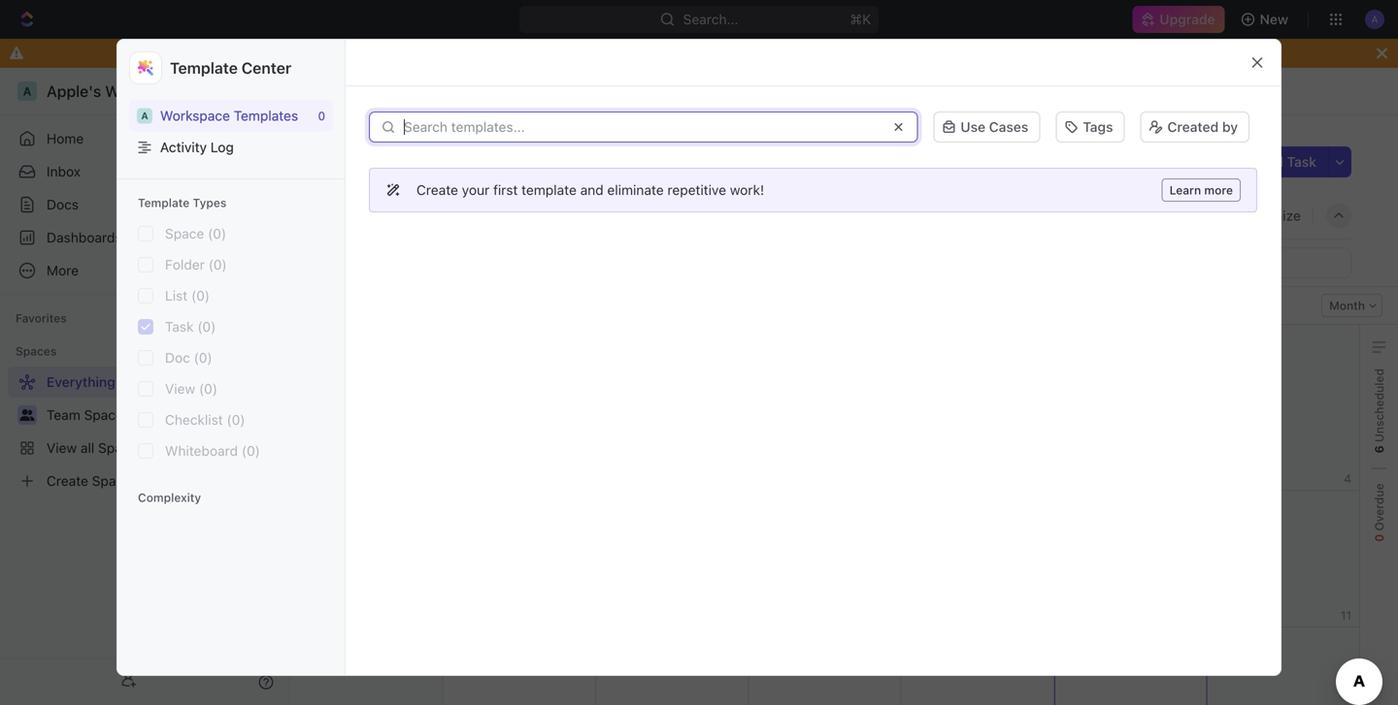 Task type: describe. For each thing, give the bounding box(es) containing it.
dashboards link
[[8, 222, 282, 253]]

complexity
[[138, 491, 201, 505]]

sunday
[[300, 329, 345, 344]]

folder (0)
[[165, 257, 227, 273]]

template center
[[170, 59, 291, 77]]

board link
[[418, 202, 459, 230]]

0 vertical spatial 0
[[318, 109, 325, 123]]

use cases button
[[933, 112, 1040, 143]]

and
[[580, 182, 604, 198]]

task inside button
[[1287, 154, 1317, 170]]

search
[[1090, 208, 1135, 224]]

add
[[1258, 154, 1284, 170]]

2 row from the top
[[290, 491, 1360, 628]]

(0) for whiteboard (0)
[[242, 443, 260, 459]]

use cases
[[961, 119, 1029, 135]]

favorites button
[[8, 307, 75, 330]]

home
[[47, 131, 84, 147]]

template types
[[138, 196, 227, 210]]

(0) for folder (0)
[[208, 257, 227, 273]]

whiteboard (0)
[[165, 443, 260, 459]]

template for template types
[[138, 196, 190, 210]]

(0) for checklist (0)
[[227, 412, 245, 428]]

use cases button
[[926, 110, 1048, 145]]

created by button
[[1140, 112, 1250, 143]]

customize
[[1233, 208, 1301, 224]]

checklist
[[165, 412, 223, 428]]

upgrade
[[1160, 11, 1215, 27]]

hide
[[1168, 208, 1198, 224]]

list link
[[358, 202, 385, 230]]

⌘k
[[850, 11, 871, 27]]

sidebar navigation
[[0, 68, 290, 706]]

Search templates... text field
[[404, 119, 879, 135]]

learn more
[[1170, 184, 1233, 197]]

eliminate
[[607, 182, 664, 198]]

folder
[[165, 257, 205, 273]]

doc link
[[684, 202, 714, 230]]

center
[[242, 59, 291, 77]]

first
[[493, 182, 518, 198]]

3 row from the top
[[290, 628, 1360, 706]]

mind
[[589, 208, 621, 224]]

1 row from the top
[[290, 325, 1360, 491]]

board
[[421, 208, 459, 224]]

list for list
[[362, 208, 385, 224]]

types
[[193, 196, 227, 210]]

your
[[462, 182, 490, 198]]

6
[[1373, 446, 1386, 454]]

workspace templates
[[160, 108, 298, 124]]

list for list (0)
[[165, 288, 188, 304]]

view
[[165, 381, 195, 397]]

add task button
[[1246, 147, 1328, 178]]

created
[[1168, 119, 1219, 135]]

template for template center
[[170, 59, 238, 77]]

overdue
[[1373, 484, 1386, 535]]

favorites
[[16, 312, 67, 325]]

calendar link
[[491, 202, 553, 230]]

a
[[141, 110, 148, 121]]

activity log
[[160, 139, 234, 155]]

space (0)
[[165, 226, 226, 242]]

templates
[[234, 108, 298, 124]]

created by button
[[1133, 110, 1257, 145]]

create your first template and eliminate repetitive work!
[[417, 182, 764, 198]]

more
[[1204, 184, 1233, 197]]

doc for doc (0)
[[165, 350, 190, 366]]

(0) for space (0)
[[208, 226, 226, 242]]

by
[[1222, 119, 1238, 135]]



Task type: vqa. For each thing, say whether or not it's contained in the screenshot.
the 'Upgrade' link
yes



Task type: locate. For each thing, give the bounding box(es) containing it.
1 vertical spatial template
[[138, 196, 190, 210]]

new button
[[1233, 4, 1300, 35]]

everything link
[[302, 80, 380, 103]]

0 horizontal spatial doc
[[165, 350, 190, 366]]

0 vertical spatial task
[[1287, 154, 1317, 170]]

upgrade link
[[1133, 6, 1225, 33]]

inbox link
[[8, 156, 282, 187]]

tags button
[[1056, 112, 1125, 143]]

template
[[170, 59, 238, 77], [138, 196, 190, 210]]

customize button
[[1208, 202, 1307, 230]]

mind map
[[589, 208, 652, 224]]

0 horizontal spatial 0
[[318, 109, 325, 123]]

space
[[165, 226, 204, 242]]

(0) up doc (0)
[[197, 319, 216, 335]]

1 vertical spatial 0
[[1373, 535, 1386, 543]]

calendar
[[495, 208, 553, 224]]

workspace
[[160, 108, 230, 124]]

apple's workspace, , element
[[137, 108, 152, 124]]

(0) right folder
[[208, 257, 227, 273]]

1 vertical spatial doc
[[165, 350, 190, 366]]

(0) down types
[[208, 226, 226, 242]]

doc up the view
[[165, 350, 190, 366]]

create
[[417, 182, 458, 198]]

1 horizontal spatial doc
[[688, 208, 714, 224]]

home link
[[8, 123, 282, 154]]

search button
[[1065, 202, 1141, 230]]

sunday grid
[[289, 325, 1360, 706]]

list inside list link
[[362, 208, 385, 224]]

(0) up whiteboard (0)
[[227, 412, 245, 428]]

search...
[[683, 11, 738, 27]]

inbox
[[47, 164, 81, 180]]

0 down 6
[[1373, 535, 1386, 543]]

0 vertical spatial doc
[[688, 208, 714, 224]]

0 horizontal spatial task
[[165, 319, 194, 335]]

0 down everything link
[[318, 109, 325, 123]]

whiteboard
[[165, 443, 238, 459]]

tags button
[[1048, 110, 1133, 145]]

checklist (0)
[[165, 412, 245, 428]]

map
[[624, 208, 652, 224]]

(0) right the view
[[199, 381, 217, 397]]

task
[[1287, 154, 1317, 170], [165, 319, 194, 335]]

dashboards
[[47, 230, 122, 246]]

everything
[[307, 83, 376, 99], [337, 145, 475, 177]]

(0) right "whiteboard" at the bottom left of the page
[[242, 443, 260, 459]]

0 horizontal spatial list
[[165, 288, 188, 304]]

Search tasks... text field
[[1156, 249, 1351, 278]]

use
[[961, 119, 986, 135]]

0 vertical spatial list
[[362, 208, 385, 224]]

work!
[[730, 182, 764, 198]]

0 vertical spatial everything
[[307, 83, 376, 99]]

(0) for view (0)
[[199, 381, 217, 397]]

1 horizontal spatial 0
[[1373, 535, 1386, 543]]

learn more link
[[1162, 179, 1241, 202]]

repetitive
[[668, 182, 726, 198]]

task right the 'add'
[[1287, 154, 1317, 170]]

unscheduled
[[1373, 369, 1386, 446]]

spaces
[[16, 345, 57, 358]]

(0) down folder (0)
[[191, 288, 210, 304]]

1 vertical spatial task
[[165, 319, 194, 335]]

doc (0)
[[165, 350, 212, 366]]

new
[[1260, 11, 1289, 27]]

None checkbox
[[138, 257, 153, 273], [138, 320, 153, 335], [138, 382, 153, 397], [138, 257, 153, 273], [138, 320, 153, 335], [138, 382, 153, 397]]

log
[[211, 139, 234, 155]]

today
[[314, 299, 347, 313]]

0 vertical spatial template
[[170, 59, 238, 77]]

list
[[362, 208, 385, 224], [165, 288, 188, 304]]

1 vertical spatial everything
[[337, 145, 475, 177]]

docs link
[[8, 189, 282, 220]]

docs
[[47, 197, 79, 213]]

hide button
[[1145, 202, 1204, 230]]

activity log button
[[129, 132, 333, 163]]

learn
[[1170, 184, 1201, 197]]

doc down repetitive
[[688, 208, 714, 224]]

1 vertical spatial list
[[165, 288, 188, 304]]

1 horizontal spatial task
[[1287, 154, 1317, 170]]

cases
[[989, 119, 1029, 135]]

row
[[290, 325, 1360, 491], [290, 491, 1360, 628], [290, 628, 1360, 706]]

task down list (0)
[[165, 319, 194, 335]]

tree inside sidebar navigation
[[8, 367, 282, 497]]

(0) up the 'view (0)'
[[194, 350, 212, 366]]

cell
[[442, 325, 596, 490], [595, 325, 749, 490], [748, 325, 902, 490], [901, 325, 1055, 490], [1054, 325, 1208, 490], [442, 491, 596, 627], [595, 491, 749, 627], [748, 491, 902, 627], [901, 491, 1055, 627], [1054, 491, 1208, 627]]

add task
[[1258, 154, 1317, 170]]

None checkbox
[[138, 226, 153, 242], [138, 288, 153, 304], [138, 351, 153, 366], [138, 413, 153, 428], [138, 444, 153, 459], [138, 226, 153, 242], [138, 288, 153, 304], [138, 351, 153, 366], [138, 413, 153, 428], [138, 444, 153, 459]]

today button
[[306, 294, 355, 318]]

0
[[318, 109, 325, 123], [1373, 535, 1386, 543]]

1 horizontal spatial list
[[362, 208, 385, 224]]

template up workspace
[[170, 59, 238, 77]]

tree
[[8, 367, 282, 497]]

(0) for list (0)
[[191, 288, 210, 304]]

doc
[[688, 208, 714, 224], [165, 350, 190, 366]]

(0) for doc (0)
[[194, 350, 212, 366]]

activity
[[160, 139, 207, 155]]

template
[[522, 182, 577, 198]]

doc for doc
[[688, 208, 714, 224]]

created by
[[1168, 119, 1238, 135]]

task (0)
[[165, 319, 216, 335]]

view (0)
[[165, 381, 217, 397]]

list down folder
[[165, 288, 188, 304]]

tags
[[1083, 119, 1113, 135]]

(0)
[[208, 226, 226, 242], [208, 257, 227, 273], [191, 288, 210, 304], [197, 319, 216, 335], [194, 350, 212, 366], [199, 381, 217, 397], [227, 412, 245, 428], [242, 443, 260, 459]]

template down inbox link
[[138, 196, 190, 210]]

list (0)
[[165, 288, 210, 304]]

mind map link
[[585, 202, 652, 230]]

list left board "link"
[[362, 208, 385, 224]]

(0) for task (0)
[[197, 319, 216, 335]]



